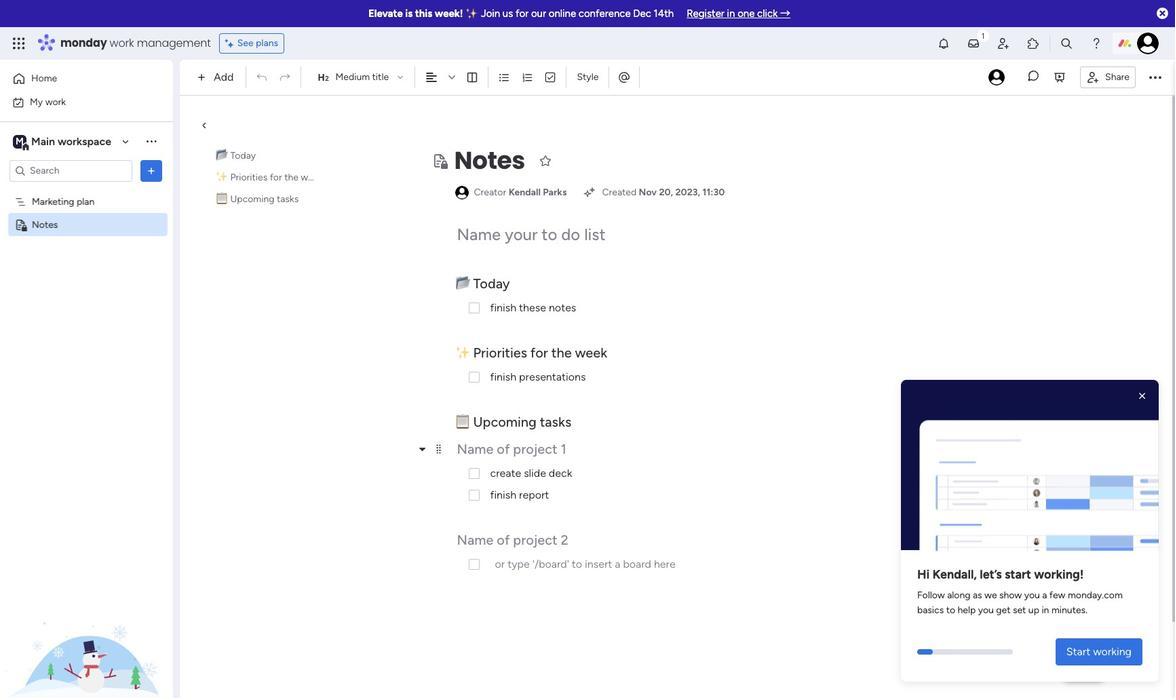 Task type: describe. For each thing, give the bounding box(es) containing it.
monday work management
[[60, 35, 211, 51]]

one
[[738, 7, 755, 20]]

parks
[[543, 187, 567, 198]]

marketing plan
[[32, 196, 95, 207]]

my work
[[30, 96, 66, 108]]

help image
[[1090, 37, 1103, 50]]

0 vertical spatial 📋 upcoming tasks
[[216, 193, 299, 205]]

help button
[[1060, 660, 1107, 682]]

presentations
[[519, 370, 586, 383]]

→
[[780, 7, 791, 20]]

1 vertical spatial 📂 today
[[455, 275, 513, 292]]

close image
[[1136, 389, 1149, 403]]

checklist image
[[544, 71, 557, 83]]

select product image
[[12, 37, 26, 50]]

workspace options image
[[145, 135, 158, 148]]

menu image
[[434, 444, 444, 455]]

0 vertical spatial week
[[301, 172, 323, 183]]

few
[[1050, 590, 1066, 601]]

register
[[687, 7, 725, 20]]

working!
[[1034, 567, 1084, 582]]

finish for finish report
[[490, 489, 516, 501]]

1 vertical spatial you
[[978, 605, 994, 616]]

click
[[757, 7, 778, 20]]

slide
[[524, 467, 546, 480]]

our
[[531, 7, 546, 20]]

get
[[996, 605, 1011, 616]]

1 vertical spatial ✨ priorities for the week
[[455, 345, 607, 361]]

dec
[[633, 7, 651, 20]]

creator
[[474, 187, 506, 198]]

join
[[481, 7, 500, 20]]

private board image
[[14, 218, 27, 231]]

1 vertical spatial upcoming
[[473, 414, 537, 430]]

nov
[[639, 187, 657, 198]]

0 vertical spatial lottie animation image
[[901, 385, 1159, 556]]

is
[[405, 7, 413, 20]]

plan
[[77, 196, 95, 207]]

medium title
[[335, 71, 389, 83]]

Notes field
[[451, 143, 528, 178]]

2 vertical spatial ✨
[[455, 345, 470, 361]]

0 horizontal spatial upcoming
[[230, 193, 274, 205]]

create slide deck
[[490, 467, 572, 480]]

1 horizontal spatial 📋
[[455, 414, 470, 430]]

0 horizontal spatial tasks
[[277, 193, 299, 205]]

style button
[[571, 66, 605, 89]]

v2 ellipsis image
[[1149, 69, 1162, 86]]

search everything image
[[1060, 37, 1073, 50]]

my work button
[[8, 91, 146, 113]]

inbox image
[[967, 37, 980, 50]]

we
[[985, 590, 997, 601]]

created nov 20, 2023, 11:30
[[602, 187, 725, 198]]

online
[[549, 7, 576, 20]]

notes
[[549, 301, 576, 314]]

help
[[958, 605, 976, 616]]

notifications image
[[937, 37, 951, 50]]

elevate
[[368, 7, 403, 20]]

report
[[519, 489, 549, 501]]

basics
[[917, 605, 944, 616]]

1 horizontal spatial 📋 upcoming tasks
[[455, 414, 571, 430]]

see plans
[[237, 37, 278, 49]]

start working button
[[1056, 638, 1143, 666]]

show
[[999, 590, 1022, 601]]

bulleted list image
[[498, 71, 511, 83]]

layout image
[[466, 71, 479, 83]]

1 horizontal spatial today
[[473, 275, 510, 292]]

hi kendall, let's start working!
[[917, 567, 1084, 582]]

my
[[30, 96, 43, 108]]

work for my
[[45, 96, 66, 108]]

style
[[577, 71, 599, 83]]

0 horizontal spatial ✨ priorities for the week
[[216, 172, 323, 183]]

a
[[1042, 590, 1047, 601]]

working
[[1093, 645, 1132, 658]]

Search in workspace field
[[28, 163, 113, 178]]

1 vertical spatial ✨
[[216, 172, 228, 183]]

0 vertical spatial 📂 today
[[216, 150, 256, 161]]

week!
[[435, 7, 463, 20]]

deck
[[549, 467, 572, 480]]

kendall
[[509, 187, 541, 198]]

register in one click → link
[[687, 7, 791, 20]]

these
[[519, 301, 546, 314]]



Task type: vqa. For each thing, say whether or not it's contained in the screenshot.
START WORKING
yes



Task type: locate. For each thing, give the bounding box(es) containing it.
home button
[[8, 68, 146, 90]]

conference
[[579, 7, 631, 20]]

1 vertical spatial tasks
[[540, 414, 571, 430]]

0 horizontal spatial work
[[45, 96, 66, 108]]

📂 today
[[216, 150, 256, 161], [455, 275, 513, 292]]

workspace
[[58, 135, 111, 148]]

1 horizontal spatial tasks
[[540, 414, 571, 430]]

0 vertical spatial the
[[284, 172, 298, 183]]

numbered list image
[[521, 71, 534, 83]]

notes inside field
[[454, 143, 525, 178]]

📋
[[216, 193, 228, 205], [455, 414, 470, 430]]

0 horizontal spatial the
[[284, 172, 298, 183]]

1 horizontal spatial 📂 today
[[455, 275, 513, 292]]

📂
[[216, 150, 228, 161], [455, 275, 470, 292]]

elevate is this week! ✨ join us for our online conference dec 14th
[[368, 7, 674, 20]]

1 horizontal spatial priorities
[[473, 345, 527, 361]]

1 horizontal spatial in
[[1042, 605, 1049, 616]]

1 vertical spatial lottie animation element
[[0, 561, 173, 698]]

follow along as we show you a few monday.com basics to help you get set up in minutes.
[[917, 590, 1123, 616]]

0 vertical spatial 📂
[[216, 150, 228, 161]]

mention image
[[618, 70, 631, 84]]

add button
[[192, 66, 242, 88]]

notes right private board icon
[[32, 219, 58, 230]]

1 vertical spatial priorities
[[473, 345, 527, 361]]

main
[[31, 135, 55, 148]]

1 horizontal spatial ✨ priorities for the week
[[455, 345, 607, 361]]

1 horizontal spatial work
[[110, 35, 134, 51]]

in
[[727, 7, 735, 20], [1042, 605, 1049, 616]]

2 vertical spatial for
[[530, 345, 548, 361]]

apps image
[[1027, 37, 1040, 50]]

option
[[0, 189, 173, 192]]

start
[[1005, 567, 1031, 582]]

upcoming
[[230, 193, 274, 205], [473, 414, 537, 430]]

kendall parks image
[[1137, 33, 1159, 54]]

1 horizontal spatial the
[[551, 345, 572, 361]]

created
[[602, 187, 637, 198]]

0 vertical spatial ✨ priorities for the week
[[216, 172, 323, 183]]

1 vertical spatial 📋 upcoming tasks
[[455, 414, 571, 430]]

1 horizontal spatial upcoming
[[473, 414, 537, 430]]

finish presentations
[[490, 370, 586, 383]]

notes
[[454, 143, 525, 178], [32, 219, 58, 230]]

0 horizontal spatial week
[[301, 172, 323, 183]]

1 vertical spatial in
[[1042, 605, 1049, 616]]

0 vertical spatial notes
[[454, 143, 525, 178]]

1 image
[[977, 28, 989, 43]]

see
[[237, 37, 254, 49]]

1 vertical spatial finish
[[490, 370, 516, 383]]

monday
[[60, 35, 107, 51]]

0 vertical spatial today
[[230, 150, 256, 161]]

1 finish from the top
[[490, 301, 516, 314]]

us
[[503, 7, 513, 20]]

0 vertical spatial 📋
[[216, 193, 228, 205]]

as
[[973, 590, 982, 601]]

share button
[[1080, 66, 1136, 88]]

0 horizontal spatial you
[[978, 605, 994, 616]]

work inside button
[[45, 96, 66, 108]]

work right the monday
[[110, 35, 134, 51]]

1 horizontal spatial notes
[[454, 143, 525, 178]]

0 horizontal spatial for
[[270, 172, 282, 183]]

home
[[31, 73, 57, 84]]

set
[[1013, 605, 1026, 616]]

start
[[1066, 645, 1091, 658]]

0 horizontal spatial today
[[230, 150, 256, 161]]

lottie animation element
[[901, 380, 1159, 556], [0, 561, 173, 698]]

0 vertical spatial ✨
[[466, 7, 478, 20]]

week
[[301, 172, 323, 183], [575, 345, 607, 361]]

2 finish from the top
[[490, 370, 516, 383]]

private board image
[[431, 153, 447, 169]]

0 horizontal spatial 📂 today
[[216, 150, 256, 161]]

tasks
[[277, 193, 299, 205], [540, 414, 571, 430]]

0 vertical spatial in
[[727, 7, 735, 20]]

options image
[[145, 164, 158, 177]]

monday.com
[[1068, 590, 1123, 601]]

finish these notes
[[490, 301, 576, 314]]

minutes.
[[1052, 605, 1088, 616]]

1 vertical spatial 📂
[[455, 275, 470, 292]]

priorities
[[230, 172, 268, 183], [473, 345, 527, 361]]

✨
[[466, 7, 478, 20], [216, 172, 228, 183], [455, 345, 470, 361]]

1 vertical spatial work
[[45, 96, 66, 108]]

in left one
[[727, 7, 735, 20]]

finish down the create
[[490, 489, 516, 501]]

1 vertical spatial today
[[473, 275, 510, 292]]

finish for finish these notes
[[490, 301, 516, 314]]

0 vertical spatial work
[[110, 35, 134, 51]]

today
[[230, 150, 256, 161], [473, 275, 510, 292]]

0 horizontal spatial lottie animation image
[[0, 561, 173, 698]]

progress bar
[[917, 649, 933, 655]]

20,
[[659, 187, 673, 198]]

this
[[415, 7, 432, 20]]

title
[[372, 71, 389, 83]]

📋 upcoming tasks
[[216, 193, 299, 205], [455, 414, 571, 430]]

0 vertical spatial finish
[[490, 301, 516, 314]]

up
[[1028, 605, 1039, 616]]

0 vertical spatial upcoming
[[230, 193, 274, 205]]

workspace image
[[13, 134, 26, 149]]

14th
[[654, 7, 674, 20]]

add to favorites image
[[539, 154, 552, 167]]

finish for finish presentations
[[490, 370, 516, 383]]

work right my at the top left of page
[[45, 96, 66, 108]]

management
[[137, 35, 211, 51]]

follow
[[917, 590, 945, 601]]

2023,
[[675, 187, 700, 198]]

finish report
[[490, 489, 549, 501]]

add
[[214, 71, 234, 83]]

list box
[[0, 187, 173, 419]]

1 horizontal spatial lottie animation element
[[901, 380, 1159, 556]]

0 horizontal spatial 📋 upcoming tasks
[[216, 193, 299, 205]]

in inside follow along as we show you a few monday.com basics to help you get set up in minutes.
[[1042, 605, 1049, 616]]

0 vertical spatial tasks
[[277, 193, 299, 205]]

1 vertical spatial 📋
[[455, 414, 470, 430]]

to
[[946, 605, 955, 616]]

1 vertical spatial notes
[[32, 219, 58, 230]]

1 vertical spatial week
[[575, 345, 607, 361]]

finish left presentations
[[490, 370, 516, 383]]

medium
[[335, 71, 370, 83]]

0 vertical spatial you
[[1024, 590, 1040, 601]]

1 horizontal spatial 📂
[[455, 275, 470, 292]]

2 vertical spatial finish
[[490, 489, 516, 501]]

0 horizontal spatial notes
[[32, 219, 58, 230]]

plans
[[256, 37, 278, 49]]

1 horizontal spatial week
[[575, 345, 607, 361]]

register in one click →
[[687, 7, 791, 20]]

create
[[490, 467, 521, 480]]

main workspace
[[31, 135, 111, 148]]

lottie animation image
[[901, 385, 1159, 556], [0, 561, 173, 698]]

0 horizontal spatial lottie animation element
[[0, 561, 173, 698]]

you
[[1024, 590, 1040, 601], [978, 605, 994, 616]]

creator kendall parks
[[474, 187, 567, 198]]

work for monday
[[110, 35, 134, 51]]

m
[[16, 135, 24, 147]]

let's
[[980, 567, 1002, 582]]

list box containing marketing plan
[[0, 187, 173, 419]]

work
[[110, 35, 134, 51], [45, 96, 66, 108]]

0 vertical spatial for
[[516, 7, 529, 20]]

hi
[[917, 567, 930, 582]]

0 vertical spatial lottie animation element
[[901, 380, 1159, 556]]

finish
[[490, 301, 516, 314], [490, 370, 516, 383], [490, 489, 516, 501]]

0 horizontal spatial in
[[727, 7, 735, 20]]

you left a
[[1024, 590, 1040, 601]]

start working
[[1066, 645, 1132, 658]]

11:30
[[703, 187, 725, 198]]

workspace selection element
[[13, 133, 113, 151]]

kendall,
[[933, 567, 977, 582]]

0 horizontal spatial priorities
[[230, 172, 268, 183]]

0 horizontal spatial 📋
[[216, 193, 228, 205]]

board activity image
[[989, 69, 1005, 85]]

1 horizontal spatial for
[[516, 7, 529, 20]]

you down we
[[978, 605, 994, 616]]

finish left these at the left top of the page
[[490, 301, 516, 314]]

in right up
[[1042, 605, 1049, 616]]

for
[[516, 7, 529, 20], [270, 172, 282, 183], [530, 345, 548, 361]]

invite members image
[[997, 37, 1010, 50]]

1 vertical spatial the
[[551, 345, 572, 361]]

1 horizontal spatial you
[[1024, 590, 1040, 601]]

0 horizontal spatial 📂
[[216, 150, 228, 161]]

1 vertical spatial for
[[270, 172, 282, 183]]

0 vertical spatial priorities
[[230, 172, 268, 183]]

see plans button
[[219, 33, 284, 54]]

✨ priorities for the week
[[216, 172, 323, 183], [455, 345, 607, 361]]

3 finish from the top
[[490, 489, 516, 501]]

2 horizontal spatial for
[[530, 345, 548, 361]]

share
[[1105, 71, 1130, 82]]

help
[[1071, 664, 1096, 677]]

along
[[947, 590, 971, 601]]

1 vertical spatial lottie animation image
[[0, 561, 173, 698]]

notes up creator
[[454, 143, 525, 178]]

1 horizontal spatial lottie animation image
[[901, 385, 1159, 556]]

marketing
[[32, 196, 74, 207]]



